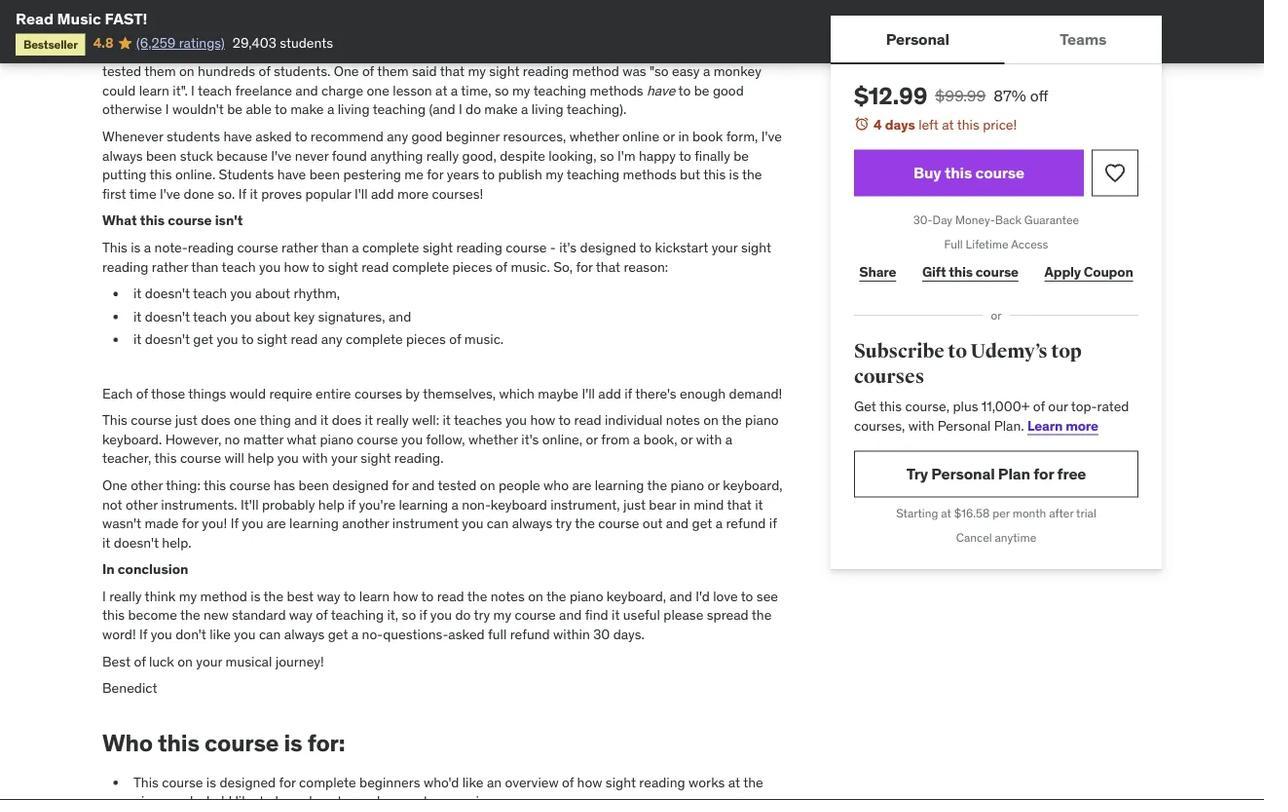 Task type: describe. For each thing, give the bounding box(es) containing it.
happy
[[639, 147, 676, 165]]

0 vertical spatial can
[[487, 515, 509, 532]]

this right gift
[[949, 263, 973, 280]]

1 horizontal spatial keyboard,
[[723, 477, 783, 494]]

on right luck
[[178, 653, 193, 670]]

students
[[219, 166, 274, 184]]

or up udemy's
[[992, 308, 1002, 323]]

do inside each of those things would require entire courses by themselves, which maybe i'll add if there's enough demand! this course just does one thing and it does it really well: it teaches you how to read individual notes on the piano keyboard. however, no matter what piano course you follow, whether it's online, or from a book, or with a teacher, this course will help you with your sight reading. one other thing: this course has been designed for and tested on people who are learning the piano or keyboard, not other instruments. it'll probably help if you're learning a non-keyboard instrument, just bear in mind that it wasn't made for you! if you are learning another instrument you can always try the course out and get a refund if it doesn't help. in conclusion i really think my method is the best way to learn how to read the notes on the piano keyboard, and i'd love to see this become the new standard way of teaching it, so if you do try my course and find it useful please spread the word! if you don't like you can always get a no-questions-asked full refund within 30 days. best of luck on your musical journey! benedict
[[455, 607, 471, 624]]

tested inside the all of these techniques have been developed over the course of 10 years of teaching, and have been tried and tested them on hundreds of students. one of them said that my sight reading method was "so easy a monkey could learn it". i teach freelance and charge one lesson at a time, so my teaching methods
[[102, 63, 141, 80]]

new
[[204, 607, 229, 624]]

to down easy
[[679, 82, 691, 99]]

of left "so,"
[[496, 258, 508, 276]]

course up 'reading.'
[[357, 431, 398, 448]]

a down individual
[[633, 431, 641, 448]]

1 vertical spatial if
[[231, 515, 239, 532]]

1 vertical spatial i've
[[271, 147, 292, 165]]

1 vertical spatial more
[[1066, 416, 1099, 434]]

0 vertical spatial try
[[556, 515, 572, 532]]

bear
[[649, 496, 676, 513]]

luck
[[149, 653, 174, 670]]

and up what
[[295, 412, 317, 429]]

1 vertical spatial keyboard,
[[607, 588, 667, 605]]

0 vertical spatial i've
[[762, 128, 782, 145]]

have up proves
[[278, 166, 306, 184]]

this down finally
[[704, 166, 726, 184]]

rated
[[1098, 397, 1130, 415]]

is left for:
[[284, 729, 303, 758]]

days.
[[614, 626, 645, 643]]

piano down who
[[134, 793, 167, 800]]

how inside whenever students have asked to recommend any good beginner resources, whether online or in book form, i've always been stuck because i've never found anything really good, despite looking, so i'm happy to finally be putting this online. students have been pestering me for years to publish my teaching methods but this is the first time i've done so. if it proves popular i'll add more courses! what this course isn't this is a note-reading course rather than a complete sight reading course - it's designed to kickstart your sight reading rather than teach you how to sight read complete pieces of music. so, for that reason: it doesn't teach you about rhythm, it doesn't teach you about key signatures, and it doesn't get you to sight read any complete pieces of music.
[[284, 258, 309, 276]]

1 vertical spatial refund
[[510, 626, 550, 643]]

conclusion
[[118, 561, 189, 578]]

if up individual
[[625, 385, 633, 402]]

a left 'note-'
[[144, 239, 151, 257]]

course left -
[[506, 239, 547, 257]]

course down musical
[[205, 729, 279, 758]]

4 days left at this price!
[[874, 115, 1018, 133]]

0 vertical spatial help
[[248, 450, 274, 467]]

maybe
[[538, 385, 579, 402]]

to right best
[[344, 588, 356, 605]]

so.
[[218, 185, 235, 203]]

to up questions-
[[421, 588, 434, 605]]

guarantee
[[1025, 213, 1080, 228]]

or right book,
[[681, 431, 693, 448]]

i'll inside whenever students have asked to recommend any good beginner resources, whether online or in book form, i've always been stuck because i've never found anything really good, despite looking, so i'm happy to finally be putting this online. students have been pestering me for years to publish my teaching methods but this is the first time i've done so. if it proves popular i'll add more courses! what this course isn't this is a note-reading course rather than a complete sight reading course - it's designed to kickstart your sight reading rather than teach you how to sight read complete pieces of music. so, for that reason: it doesn't teach you about rhythm, it doesn't teach you about key signatures, and it doesn't get you to sight read any complete pieces of music.
[[355, 185, 368, 203]]

0 vertical spatial other
[[131, 477, 163, 494]]

no
[[225, 431, 240, 448]]

you up things
[[217, 331, 238, 348]]

see
[[757, 588, 779, 605]]

piano up mind
[[671, 477, 705, 494]]

thing:
[[166, 477, 201, 494]]

course inside the all of these techniques have been developed over the course of 10 years of teaching, and have been tried and tested them on hundreds of students. one of them said that my sight reading method was "so easy a monkey could learn it". i teach freelance and charge one lesson at a time, so my teaching methods
[[429, 44, 470, 61]]

1 vertical spatial who'd
[[197, 793, 232, 800]]

it".
[[173, 82, 188, 99]]

over
[[377, 44, 403, 61]]

score.
[[505, 793, 542, 800]]

my up 'time,'
[[468, 63, 486, 80]]

learn
[[1028, 416, 1063, 434]]

per
[[993, 506, 1010, 521]]

share button
[[855, 253, 902, 292]]

1 horizontal spatial are
[[572, 477, 592, 494]]

and inside whenever students have asked to recommend any good beginner resources, whether online or in book form, i've always been stuck because i've never found anything really good, despite looking, so i'm happy to finally be putting this online. students have been pestering me for years to publish my teaching methods but this is the first time i've done so. if it proves popular i'll add more courses! what this course isn't this is a note-reading course rather than a complete sight reading course - it's designed to kickstart your sight reading rather than teach you how to sight read complete pieces of music. so, for that reason: it doesn't teach you about rhythm, it doesn't teach you about key signatures, and it doesn't get you to sight read any complete pieces of music.
[[389, 308, 411, 325]]

is inside this course is designed for complete beginners who'd like an overview of how sight reading works at the piano and who'd like to learn how to read any note on a piano score.
[[206, 774, 216, 791]]

you down what
[[277, 450, 299, 467]]

who
[[102, 729, 153, 758]]

journey!
[[276, 653, 324, 670]]

personal inside get this course, plus 11,000+ of our top-rated courses, with personal plan.
[[938, 416, 991, 434]]

i inside the all of these techniques have been developed over the course of 10 years of teaching, and have been tried and tested them on hundreds of students. one of them said that my sight reading method was "so easy a monkey could learn it". i teach freelance and charge one lesson at a time, so my teaching methods
[[191, 82, 195, 99]]

reading down isn't
[[188, 239, 234, 257]]

who
[[544, 477, 569, 494]]

enough
[[680, 385, 726, 402]]

and down 'reading.'
[[412, 477, 435, 494]]

beginner
[[446, 128, 500, 145]]

1 horizontal spatial than
[[321, 239, 349, 257]]

1 horizontal spatial your
[[331, 450, 358, 467]]

1 vertical spatial like
[[463, 774, 484, 791]]

whether inside whenever students have asked to recommend any good beginner resources, whether online or in book form, i've always been stuck because i've never found anything really good, despite looking, so i'm happy to finally be putting this online. students have been pestering me for years to publish my teaching methods but this is the first time i've done so. if it proves popular i'll add more courses! what this course isn't this is a note-reading course rather than a complete sight reading course - it's designed to kickstart your sight reading rather than teach you how to sight read complete pieces of music. so, for that reason: it doesn't teach you about rhythm, it doesn't teach you about key signatures, and it doesn't get you to sight read any complete pieces of music.
[[570, 128, 620, 145]]

so inside whenever students have asked to recommend any good beginner resources, whether online or in book form, i've always been stuck because i've never found anything really good, despite looking, so i'm happy to finally be putting this online. students have been pestering me for years to publish my teaching methods but this is the first time i've done so. if it proves popular i'll add more courses! what this course isn't this is a note-reading course rather than a complete sight reading course - it's designed to kickstart your sight reading rather than teach you how to sight read complete pieces of music. so, for that reason: it doesn't teach you about rhythm, it doesn't teach you about key signatures, and it doesn't get you to sight read any complete pieces of music.
[[600, 147, 614, 165]]

2 horizontal spatial learning
[[595, 477, 645, 494]]

thing
[[260, 412, 291, 429]]

teaching,
[[557, 44, 613, 61]]

(6,259
[[136, 34, 176, 52]]

instrument
[[392, 515, 459, 532]]

students.
[[274, 63, 331, 80]]

1 vertical spatial just
[[624, 496, 646, 513]]

0 vertical spatial notes
[[666, 412, 700, 429]]

first
[[102, 185, 126, 203]]

for down instruments.
[[182, 515, 199, 532]]

course up within
[[515, 607, 556, 624]]

read inside this course is designed for complete beginners who'd like an overview of how sight reading works at the piano and who'd like to learn how to read any note on a piano score.
[[353, 793, 380, 800]]

access
[[1012, 237, 1049, 252]]

1 horizontal spatial be
[[694, 82, 710, 99]]

methods inside the all of these techniques have been developed over the course of 10 years of teaching, and have been tried and tested them on hundreds of students. one of them said that my sight reading method was "so easy a monkey could learn it". i teach freelance and charge one lesson at a time, so my teaching methods
[[590, 82, 644, 99]]

2 does from the left
[[332, 412, 362, 429]]

read up questions-
[[437, 588, 464, 605]]

to inside subscribe to udemy's top courses
[[948, 340, 968, 363]]

you down which
[[506, 412, 527, 429]]

2 make from the left
[[485, 101, 518, 119]]

month
[[1013, 506, 1047, 521]]

asked inside whenever students have asked to recommend any good beginner resources, whether online or in book form, i've always been stuck because i've never found anything really good, despite looking, so i'm happy to finally be putting this online. students have been pestering me for years to publish my teaching methods but this is the first time i've done so. if it proves popular i'll add more courses! what this course isn't this is a note-reading course rather than a complete sight reading course - it's designed to kickstart your sight reading rather than teach you how to sight read complete pieces of music. so, for that reason: it doesn't teach you about rhythm, it doesn't teach you about key signatures, and it doesn't get you to sight read any complete pieces of music.
[[256, 128, 292, 145]]

0 horizontal spatial be
[[227, 101, 243, 119]]

one inside the all of these techniques have been developed over the course of 10 years of teaching, and have been tried and tested them on hundreds of students. one of them said that my sight reading method was "so easy a monkey could learn it". i teach freelance and charge one lesson at a time, so my teaching methods
[[334, 63, 359, 80]]

for left free
[[1034, 464, 1055, 484]]

1 vertical spatial always
[[512, 515, 553, 532]]

2 vertical spatial if
[[139, 626, 147, 643]]

developed
[[310, 44, 373, 61]]

and up 'was' in the top of the page
[[616, 44, 639, 61]]

popular
[[305, 185, 351, 203]]

at right left
[[943, 115, 955, 133]]

do inside the to be good otherwise i wouldn't be able to make a living teaching (and i do make a living teaching).
[[466, 101, 481, 119]]

0 horizontal spatial i've
[[160, 185, 180, 203]]

off
[[1031, 85, 1049, 105]]

complete inside this course is designed for complete beginners who'd like an overview of how sight reading works at the piano and who'd like to learn how to read any note on a piano score.
[[299, 774, 356, 791]]

how up it,
[[393, 588, 418, 605]]

of inside get this course, plus 11,000+ of our top-rated courses, with personal plan.
[[1034, 397, 1046, 415]]

on up non-
[[480, 477, 496, 494]]

on inside this course is designed for complete beginners who'd like an overview of how sight reading works at the piano and who'd like to learn how to read any note on a piano score.
[[439, 793, 454, 800]]

monkey
[[714, 63, 762, 80]]

for up you're
[[392, 477, 409, 494]]

1 vertical spatial other
[[126, 496, 158, 513]]

reading down courses!
[[456, 239, 503, 257]]

course up keyboard. at the bottom of the page
[[131, 412, 172, 429]]

whenever
[[102, 128, 163, 145]]

a up signatures,
[[352, 239, 359, 257]]

of up journey!
[[316, 607, 328, 624]]

this inside this course is designed for complete beginners who'd like an overview of how sight reading works at the piano and who'd like to learn how to read any note on a piano score.
[[134, 774, 159, 791]]

it,
[[387, 607, 399, 624]]

a down enough at the right of page
[[726, 431, 733, 448]]

of left 10
[[473, 44, 485, 61]]

it's inside whenever students have asked to recommend any good beginner resources, whether online or in book form, i've always been stuck because i've never found anything really good, despite looking, so i'm happy to finally be putting this online. students have been pestering me for years to publish my teaching methods but this is the first time i've done so. if it proves popular i'll add more courses! what this course isn't this is a note-reading course rather than a complete sight reading course - it's designed to kickstart your sight reading rather than teach you how to sight read complete pieces of music. so, for that reason: it doesn't teach you about rhythm, it doesn't teach you about key signatures, and it doesn't get you to sight read any complete pieces of music.
[[559, 239, 577, 257]]

at inside this course is designed for complete beginners who'd like an overview of how sight reading works at the piano and who'd like to learn how to read any note on a piano score.
[[729, 774, 741, 791]]

and down bear in the right bottom of the page
[[666, 515, 689, 532]]

to right the "able"
[[275, 101, 287, 119]]

note
[[408, 793, 436, 800]]

1 vertical spatial than
[[191, 258, 219, 276]]

sight up require
[[257, 331, 287, 348]]

really inside whenever students have asked to recommend any good beginner resources, whether online or in book form, i've always been stuck because i've never found anything really good, despite looking, so i'm happy to finally be putting this online. students have been pestering me for years to publish my teaching methods but this is the first time i've done so. if it proves popular i'll add more courses! what this course isn't this is a note-reading course rather than a complete sight reading course - it's designed to kickstart your sight reading rather than teach you how to sight read complete pieces of music. so, for that reason: it doesn't teach you about rhythm, it doesn't teach you about key signatures, and it doesn't get you to sight read any complete pieces of music.
[[427, 147, 459, 165]]

a up resources,
[[521, 101, 529, 119]]

1 horizontal spatial music.
[[511, 258, 550, 276]]

been down the whenever
[[146, 147, 177, 165]]

been up easy
[[674, 44, 705, 61]]

sight inside each of those things would require entire courses by themselves, which maybe i'll add if there's enough demand! this course just does one thing and it does it really well: it teaches you how to read individual notes on the piano keyboard. however, no matter what piano course you follow, whether it's online, or from a book, or with a teacher, this course will help you with your sight reading. one other thing: this course has been designed for and tested on people who are learning the piano or keyboard, not other instruments. it'll probably help if you're learning a non-keyboard instrument, just bear in mind that it wasn't made for you! if you are learning another instrument you can always try the course out and get a refund if it doesn't help. in conclusion i really think my method is the best way to learn how to read the notes on the piano keyboard, and i'd love to see this become the new standard way of teaching it, so if you do try my course and find it useful please spread the word! if you don't like you can always get a no-questions-asked full refund within 30 days. best of luck on your musical journey! benedict
[[361, 450, 391, 467]]

is down what
[[131, 239, 141, 257]]

1 horizontal spatial with
[[696, 431, 722, 448]]

benedict
[[102, 680, 157, 697]]

but
[[680, 166, 701, 184]]

and up within
[[559, 607, 582, 624]]

teach inside the all of these techniques have been developed over the course of 10 years of teaching, and have been tried and tested them on hundreds of students. one of them said that my sight reading method was "so easy a monkey could learn it". i teach freelance and charge one lesson at a time, so my teaching methods
[[198, 82, 232, 99]]

this up time
[[149, 166, 172, 184]]

this inside get this course, plus 11,000+ of our top-rated courses, with personal plan.
[[880, 397, 902, 415]]

1 vertical spatial can
[[259, 626, 281, 643]]

our
[[1049, 397, 1069, 415]]

1 horizontal spatial always
[[284, 626, 325, 643]]

you're
[[359, 496, 396, 513]]

gift
[[923, 263, 947, 280]]

or up mind
[[708, 477, 720, 494]]

how down for:
[[309, 793, 334, 800]]

1 horizontal spatial get
[[328, 626, 348, 643]]

to up would at the left
[[241, 331, 254, 348]]

2 vertical spatial like
[[235, 793, 257, 800]]

was
[[623, 63, 647, 80]]

mind
[[694, 496, 724, 513]]

method inside each of those things would require entire courses by themselves, which maybe i'll add if there's enough demand! this course just does one thing and it does it really well: it teaches you how to read individual notes on the piano keyboard. however, no matter what piano course you follow, whether it's online, or from a book, or with a teacher, this course will help you with your sight reading. one other thing: this course has been designed for and tested on people who are learning the piano or keyboard, not other instruments. it'll probably help if you're learning a non-keyboard instrument, just bear in mind that it wasn't made for you! if you are learning another instrument you can always try the course out and get a refund if it doesn't help. in conclusion i really think my method is the best way to learn how to read the notes on the piano keyboard, and i'd love to see this become the new standard way of teaching it, so if you do try my course and find it useful please spread the word! if you don't like you can always get a no-questions-asked full refund within 30 days. best of luck on your musical journey! benedict
[[200, 588, 247, 605]]

a left non-
[[452, 496, 459, 513]]

been inside each of those things would require entire courses by themselves, which maybe i'll add if there's enough demand! this course just does one thing and it does it really well: it teaches you how to read individual notes on the piano keyboard. however, no matter what piano course you follow, whether it's online, or from a book, or with a teacher, this course will help you with your sight reading. one other thing: this course has been designed for and tested on people who are learning the piano or keyboard, not other instruments. it'll probably help if you're learning a non-keyboard instrument, just bear in mind that it wasn't made for you! if you are learning another instrument you can always try the course out and get a refund if it doesn't help. in conclusion i really think my method is the best way to learn how to read the notes on the piano keyboard, and i'd love to see this become the new standard way of teaching it, so if you do try my course and find it useful please spread the word! if you don't like you can always get a no-questions-asked full refund within 30 days. best of luck on your musical journey! benedict
[[299, 477, 329, 494]]

help.
[[162, 534, 192, 551]]

0 horizontal spatial your
[[196, 653, 222, 670]]

this up "thing:"
[[154, 450, 177, 467]]

any inside this course is designed for complete beginners who'd like an overview of how sight reading works at the piano and who'd like to learn how to read any note on a piano score.
[[384, 793, 405, 800]]

10
[[489, 44, 503, 61]]

sight down courses!
[[423, 239, 453, 257]]

how right overview
[[577, 774, 603, 791]]

been up the popular
[[310, 166, 340, 184]]

for right me
[[427, 166, 444, 184]]

full
[[945, 237, 963, 252]]

so inside the all of these techniques have been developed over the course of 10 years of teaching, and have been tried and tested them on hundreds of students. one of them said that my sight reading method was "so easy a monkey could learn it". i teach freelance and charge one lesson at a time, so my teaching methods
[[495, 82, 509, 99]]

-
[[550, 239, 556, 257]]

0 vertical spatial pieces
[[453, 258, 493, 276]]

2 vertical spatial really
[[109, 588, 142, 605]]

0 vertical spatial who'd
[[424, 774, 459, 791]]

out
[[643, 515, 663, 532]]

1 horizontal spatial way
[[317, 588, 341, 605]]

1 vertical spatial are
[[267, 515, 286, 532]]

what
[[287, 431, 317, 448]]

reading inside this course is designed for complete beginners who'd like an overview of how sight reading works at the piano and who'd like to learn how to read any note on a piano score.
[[640, 774, 686, 791]]

you down non-
[[462, 515, 484, 532]]

this up the word!
[[102, 607, 125, 624]]

all of these techniques have been developed over the course of 10 years of teaching, and have been tried and tested them on hundreds of students. one of them said that my sight reading method was "so easy a monkey could learn it". i teach freelance and charge one lesson at a time, so my teaching methods
[[102, 44, 762, 99]]

1 make from the left
[[291, 101, 324, 119]]

is down finally
[[729, 166, 739, 184]]

trial
[[1077, 506, 1097, 521]]

those
[[151, 385, 185, 402]]

learn inside this course is designed for complete beginners who'd like an overview of how sight reading works at the piano and who'd like to learn how to read any note on a piano score.
[[275, 793, 306, 800]]

learn more link
[[1028, 416, 1099, 434]]

1 vertical spatial really
[[376, 412, 409, 429]]

i left the wouldn't
[[165, 101, 169, 119]]

add inside each of those things would require entire courses by themselves, which maybe i'll add if there's enough demand! this course just does one thing and it does it really well: it teaches you how to read individual notes on the piano keyboard. however, no matter what piano course you follow, whether it's online, or from a book, or with a teacher, this course will help you with your sight reading. one other thing: this course has been designed for and tested on people who are learning the piano or keyboard, not other instruments. it'll probably help if you're learning a non-keyboard instrument, just bear in mind that it wasn't made for you! if you are learning another instrument you can always try the course out and get a refund if it doesn't help. in conclusion i really think my method is the best way to learn how to read the notes on the piano keyboard, and i'd love to see this become the new standard way of teaching it, so if you do try my course and find it useful please spread the word! if you don't like you can always get a no-questions-asked full refund within 30 days. best of luck on your musical journey! benedict
[[599, 385, 622, 402]]

back
[[996, 213, 1022, 228]]

a down mind
[[716, 515, 723, 532]]

good inside whenever students have asked to recommend any good beginner resources, whether online or in book form, i've always been stuck because i've never found anything really good, despite looking, so i'm happy to finally be putting this online. students have been pestering me for years to publish my teaching methods but this is the first time i've done so. if it proves popular i'll add more courses! what this course isn't this is a note-reading course rather than a complete sight reading course - it's designed to kickstart your sight reading rather than teach you how to sight read complete pieces of music. so, for that reason: it doesn't teach you about rhythm, it doesn't teach you about key signatures, and it doesn't get you to sight read any complete pieces of music.
[[412, 128, 443, 145]]

to left see
[[741, 588, 754, 605]]

wouldn't
[[172, 101, 224, 119]]

always inside whenever students have asked to recommend any good beginner resources, whether online or in book form, i've always been stuck because i've never found anything really good, despite looking, so i'm happy to finally be putting this online. students have been pestering me for years to publish my teaching methods but this is the first time i've done so. if it proves popular i'll add more courses! what this course isn't this is a note-reading course rather than a complete sight reading course - it's designed to kickstart your sight reading rather than teach you how to sight read complete pieces of music. so, for that reason: it doesn't teach you about rhythm, it doesn't teach you about key signatures, and it doesn't get you to sight read any complete pieces of music.
[[102, 147, 143, 165]]

sight up rhythm,
[[328, 258, 358, 276]]

you down isn't
[[230, 285, 252, 302]]

complete down pestering at top
[[362, 239, 420, 257]]

2 vertical spatial learning
[[290, 515, 339, 532]]

of up themselves,
[[449, 331, 461, 348]]

0 vertical spatial any
[[387, 128, 408, 145]]

1 them from the left
[[144, 63, 176, 80]]

so,
[[554, 258, 573, 276]]

add inside whenever students have asked to recommend any good beginner resources, whether online or in book form, i've always been stuck because i've never found anything really good, despite looking, so i'm happy to finally be putting this online. students have been pestering me for years to publish my teaching methods but this is the first time i've done so. if it proves popular i'll add more courses! what this course isn't this is a note-reading course rather than a complete sight reading course - it's designed to kickstart your sight reading rather than teach you how to sight read complete pieces of music. so, for that reason: it doesn't teach you about rhythm, it doesn't teach you about key signatures, and it doesn't get you to sight read any complete pieces of music.
[[371, 185, 394, 203]]

i inside each of those things would require entire courses by themselves, which maybe i'll add if there's enough demand! this course just does one thing and it does it really well: it teaches you how to read individual notes on the piano keyboard. however, no matter what piano course you follow, whether it's online, or from a book, or with a teacher, this course will help you with your sight reading. one other thing: this course has been designed for and tested on people who are learning the piano or keyboard, not other instruments. it'll probably help if you're learning a non-keyboard instrument, just bear in mind that it wasn't made for you! if you are learning another instrument you can always try the course out and get a refund if it doesn't help. in conclusion i really think my method is the best way to learn how to read the notes on the piano keyboard, and i'd love to see this become the new standard way of teaching it, so if you do try my course and find it useful please spread the word! if you don't like you can always get a no-questions-asked full refund within 30 days. best of luck on your musical journey! benedict
[[102, 588, 106, 605]]

you left key
[[230, 308, 252, 325]]

done
[[184, 185, 214, 203]]

online
[[623, 128, 660, 145]]

designed inside each of those things would require entire courses by themselves, which maybe i'll add if there's enough demand! this course just does one thing and it does it really well: it teaches you how to read individual notes on the piano keyboard. however, no matter what piano course you follow, whether it's online, or from a book, or with a teacher, this course will help you with your sight reading. one other thing: this course has been designed for and tested on people who are learning the piano or keyboard, not other instruments. it'll probably help if you're learning a non-keyboard instrument, just bear in mind that it wasn't made for you! if you are learning another instrument you can always try the course out and get a refund if it doesn't help. in conclusion i really think my method is the best way to learn how to read the notes on the piano keyboard, and i'd love to see this become the new standard way of teaching it, so if you do try my course and find it useful please spread the word! if you don't like you can always get a no-questions-asked full refund within 30 days. best of luck on your musical journey! benedict
[[333, 477, 389, 494]]

another
[[342, 515, 389, 532]]

money-
[[956, 213, 996, 228]]

whether inside each of those things would require entire courses by themselves, which maybe i'll add if there's enough demand! this course just does one thing and it does it really well: it teaches you how to read individual notes on the piano keyboard. however, no matter what piano course you follow, whether it's online, or from a book, or with a teacher, this course will help you with your sight reading. one other thing: this course has been designed for and tested on people who are learning the piano or keyboard, not other instruments. it'll probably help if you're learning a non-keyboard instrument, just bear in mind that it wasn't made for you! if you are learning another instrument you can always try the course out and get a refund if it doesn't help. in conclusion i really think my method is the best way to learn how to read the notes on the piano keyboard, and i'd love to see this become the new standard way of teaching it, so if you do try my course and find it useful please spread the word! if you don't like you can always get a no-questions-asked full refund within 30 days. best of luck on your musical journey! benedict
[[469, 431, 518, 448]]

complete down signatures,
[[346, 331, 403, 348]]

word!
[[102, 626, 136, 643]]

4.8
[[93, 34, 113, 52]]

0 horizontal spatial music.
[[465, 331, 504, 348]]

full
[[488, 626, 507, 643]]

this down $99.99
[[958, 115, 980, 133]]

get inside whenever students have asked to recommend any good beginner resources, whether online or in book form, i've always been stuck because i've never found anything really good, despite looking, so i'm happy to finally be putting this online. students have been pestering me for years to publish my teaching methods but this is the first time i've done so. if it proves popular i'll add more courses! what this course isn't this is a note-reading course rather than a complete sight reading course - it's designed to kickstart your sight reading rather than teach you how to sight read complete pieces of music. so, for that reason: it doesn't teach you about rhythm, it doesn't teach you about key signatures, and it doesn't get you to sight read any complete pieces of music.
[[193, 331, 213, 348]]

30
[[594, 626, 610, 643]]

you down 'it'll'
[[242, 515, 264, 532]]

your inside whenever students have asked to recommend any good beginner resources, whether online or in book form, i've always been stuck because i've never found anything really good, despite looking, so i'm happy to finally be putting this online. students have been pestering me for years to publish my teaching methods but this is the first time i've done so. if it proves popular i'll add more courses! what this course isn't this is a note-reading course rather than a complete sight reading course - it's designed to kickstart your sight reading rather than teach you how to sight read complete pieces of music. so, for that reason: it doesn't teach you about rhythm, it doesn't teach you about key signatures, and it doesn't get you to sight read any complete pieces of music.
[[712, 239, 738, 257]]

finally
[[695, 147, 731, 165]]

i'd
[[696, 588, 710, 605]]

require
[[269, 385, 313, 402]]

a right easy
[[703, 63, 711, 80]]

4
[[874, 115, 882, 133]]

1 horizontal spatial refund
[[726, 515, 766, 532]]

and down 'students.'
[[296, 82, 318, 99]]

on down keyboard
[[528, 588, 544, 605]]

0 horizontal spatial rather
[[152, 258, 188, 276]]

course down done
[[168, 212, 212, 230]]

to up never
[[295, 128, 307, 145]]

course left out
[[599, 515, 640, 532]]

years inside whenever students have asked to recommend any good beginner resources, whether online or in book form, i've always been stuck because i've never found anything really good, despite looking, so i'm happy to finally be putting this online. students have been pestering me for years to publish my teaching methods but this is the first time i've done so. if it proves popular i'll add more courses! what this course isn't this is a note-reading course rather than a complete sight reading course - it's designed to kickstart your sight reading rather than teach you how to sight read complete pieces of music. so, for that reason: it doesn't teach you about rhythm, it doesn't teach you about key signatures, and it doesn't get you to sight read any complete pieces of music.
[[447, 166, 480, 184]]

course down isn't
[[237, 239, 278, 257]]

to up online,
[[559, 412, 571, 429]]

of up charge
[[362, 63, 374, 80]]

piano up find
[[570, 588, 604, 605]]

read up online,
[[575, 412, 602, 429]]

form,
[[727, 128, 759, 145]]

of right each
[[136, 385, 148, 402]]

course inside button
[[976, 163, 1025, 183]]

teaching inside whenever students have asked to recommend any good beginner resources, whether online or in book form, i've always been stuck because i've never found anything really good, despite looking, so i'm happy to finally be putting this online. students have been pestering me for years to publish my teaching methods but this is the first time i've done so. if it proves popular i'll add more courses! what this course isn't this is a note-reading course rather than a complete sight reading course - it's designed to kickstart your sight reading rather than teach you how to sight read complete pieces of music. so, for that reason: it doesn't teach you about rhythm, it doesn't teach you about key signatures, and it doesn't get you to sight read any complete pieces of music.
[[567, 166, 620, 184]]

looking,
[[549, 147, 597, 165]]

anytime
[[995, 530, 1037, 545]]

at inside the all of these techniques have been developed over the course of 10 years of teaching, and have been tried and tested them on hundreds of students. one of them said that my sight reading method was "so easy a monkey could learn it". i teach freelance and charge one lesson at a time, so my teaching methods
[[436, 82, 448, 99]]

which
[[499, 385, 535, 402]]

no-
[[362, 626, 383, 643]]

said
[[412, 63, 437, 80]]

this inside each of those things would require entire courses by themselves, which maybe i'll add if there's enough demand! this course just does one thing and it does it really well: it teaches you how to read individual notes on the piano keyboard. however, no matter what piano course you follow, whether it's online, or from a book, or with a teacher, this course will help you with your sight reading. one other thing: this course has been designed for and tested on people who are learning the piano or keyboard, not other instruments. it'll probably help if you're learning a non-keyboard instrument, just bear in mind that it wasn't made for you! if you are learning another instrument you can always try the course out and get a refund if it doesn't help. in conclusion i really think my method is the best way to learn how to read the notes on the piano keyboard, and i'd love to see this become the new standard way of teaching it, so if you do try my course and find it useful please spread the word! if you don't like you can always get a no-questions-asked full refund within 30 days. best of luck on your musical journey! benedict
[[102, 412, 128, 429]]



Task type: locate. For each thing, give the bounding box(es) containing it.
this down what
[[102, 239, 128, 257]]

or left from
[[586, 431, 598, 448]]

designed inside this course is designed for complete beginners who'd like an overview of how sight reading works at the piano and who'd like to learn how to read any note on a piano score.
[[220, 774, 276, 791]]

this up instruments.
[[204, 477, 226, 494]]

keyboard
[[491, 496, 547, 513]]

who'd down the who this course is for:
[[197, 793, 232, 800]]

reading down teaching,
[[523, 63, 569, 80]]

course down however,
[[180, 450, 221, 467]]

2 vertical spatial personal
[[932, 464, 995, 484]]

1 vertical spatial learn
[[359, 588, 390, 605]]

0 vertical spatial keyboard,
[[723, 477, 783, 494]]

add up individual
[[599, 385, 622, 402]]

0 vertical spatial add
[[371, 185, 394, 203]]

you down standard
[[234, 626, 256, 643]]

i'll inside each of those things would require entire courses by themselves, which maybe i'll add if there's enough demand! this course just does one thing and it does it really well: it teaches you how to read individual notes on the piano keyboard. however, no matter what piano course you follow, whether it's online, or from a book, or with a teacher, this course will help you with your sight reading. one other thing: this course has been designed for and tested on people who are learning the piano or keyboard, not other instruments. it'll probably help if you're learning a non-keyboard instrument, just bear in mind that it wasn't made for you! if you are learning another instrument you can always try the course out and get a refund if it doesn't help. in conclusion i really think my method is the best way to learn how to read the notes on the piano keyboard, and i'd love to see this become the new standard way of teaching it, so if you do try my course and find it useful please spread the word! if you don't like you can always get a no-questions-asked full refund within 30 days. best of luck on your musical journey! benedict
[[582, 385, 595, 402]]

tested up non-
[[438, 477, 477, 494]]

fast!
[[105, 8, 148, 28]]

good inside the to be good otherwise i wouldn't be able to make a living teaching (and i do make a living teaching).
[[713, 82, 744, 99]]

0 vertical spatial students
[[280, 34, 333, 52]]

if right 'so.'
[[239, 185, 247, 203]]

have
[[244, 44, 273, 61], [642, 44, 671, 61], [647, 82, 676, 99], [224, 128, 252, 145], [278, 166, 306, 184]]

teaching inside each of those things would require entire courses by themselves, which maybe i'll add if there's enough demand! this course just does one thing and it does it really well: it teaches you how to read individual notes on the piano keyboard. however, no matter what piano course you follow, whether it's online, or from a book, or with a teacher, this course will help you with your sight reading. one other thing: this course has been designed for and tested on people who are learning the piano or keyboard, not other instruments. it'll probably help if you're learning a non-keyboard instrument, just bear in mind that it wasn't made for you! if you are learning another instrument you can always try the course out and get a refund if it doesn't help. in conclusion i really think my method is the best way to learn how to read the notes on the piano keyboard, and i'd love to see this become the new standard way of teaching it, so if you do try my course and find it useful please spread the word! if you don't like you can always get a no-questions-asked full refund within 30 days. best of luck on your musical journey! benedict
[[331, 607, 384, 624]]

a down charge
[[327, 101, 335, 119]]

personal inside button
[[886, 29, 950, 49]]

1 vertical spatial add
[[599, 385, 622, 402]]

teach
[[198, 82, 232, 99], [222, 258, 256, 276], [193, 285, 227, 302], [193, 308, 227, 325]]

are
[[572, 477, 592, 494], [267, 515, 286, 532]]

1 horizontal spatial so
[[495, 82, 509, 99]]

course,
[[906, 397, 950, 415]]

0 horizontal spatial notes
[[491, 588, 525, 605]]

and inside this course is designed for complete beginners who'd like an overview of how sight reading works at the piano and who'd like to learn how to read any note on a piano score.
[[170, 793, 193, 800]]

are down probably
[[267, 515, 286, 532]]

stuck
[[180, 147, 213, 165]]

one up no
[[234, 412, 257, 429]]

1 horizontal spatial learning
[[399, 496, 448, 513]]

top-
[[1072, 397, 1098, 415]]

reason:
[[624, 258, 669, 276]]

2 vertical spatial i've
[[160, 185, 180, 203]]

that right said
[[440, 63, 465, 80]]

publish
[[498, 166, 543, 184]]

on inside the all of these techniques have been developed over the course of 10 years of teaching, and have been tried and tested them on hundreds of students. one of them said that my sight reading method was "so easy a monkey could learn it". i teach freelance and charge one lesson at a time, so my teaching methods
[[179, 63, 195, 80]]

1 vertical spatial this
[[102, 412, 128, 429]]

to down the who this course is for:
[[260, 793, 272, 800]]

good,
[[462, 147, 497, 165]]

whether down teaching).
[[570, 128, 620, 145]]

a left no-
[[352, 626, 359, 643]]

make
[[291, 101, 324, 119], [485, 101, 518, 119]]

teaches
[[454, 412, 502, 429]]

is inside each of those things would require entire courses by themselves, which maybe i'll add if there's enough demand! this course just does one thing and it does it really well: it teaches you how to read individual notes on the piano keyboard. however, no matter what piano course you follow, whether it's online, or from a book, or with a teacher, this course will help you with your sight reading. one other thing: this course has been designed for and tested on people who are learning the piano or keyboard, not other instruments. it'll probably help if you're learning a non-keyboard instrument, just bear in mind that it wasn't made for you! if you are learning another instrument you can always try the course out and get a refund if it doesn't help. in conclusion i really think my method is the best way to learn how to read the notes on the piano keyboard, and i'd love to see this become the new standard way of teaching it, so if you do try my course and find it useful please spread the word! if you don't like you can always get a no-questions-asked full refund within 30 days. best of luck on your musical journey! benedict
[[251, 588, 261, 605]]

1 horizontal spatial who'd
[[424, 774, 459, 791]]

0 vertical spatial whether
[[570, 128, 620, 145]]

0 horizontal spatial years
[[447, 166, 480, 184]]

0 vertical spatial methods
[[590, 82, 644, 99]]

reading inside the all of these techniques have been developed over the course of 10 years of teaching, and have been tried and tested them on hundreds of students. one of them said that my sight reading method was "so easy a monkey could learn it". i teach freelance and charge one lesson at a time, so my teaching methods
[[523, 63, 569, 80]]

if inside whenever students have asked to recommend any good beginner resources, whether online or in book form, i've always been stuck because i've never found anything really good, despite looking, so i'm happy to finally be putting this online. students have been pestering me for years to publish my teaching methods but this is the first time i've done so. if it proves popular i'll add more courses! what this course isn't this is a note-reading course rather than a complete sight reading course - it's designed to kickstart your sight reading rather than teach you how to sight read complete pieces of music. so, for that reason: it doesn't teach you about rhythm, it doesn't teach you about key signatures, and it doesn't get you to sight read any complete pieces of music.
[[239, 185, 247, 203]]

2 living from the left
[[532, 101, 564, 119]]

starting
[[897, 506, 939, 521]]

refund
[[726, 515, 766, 532], [510, 626, 550, 643]]

0 horizontal spatial learning
[[290, 515, 339, 532]]

0 horizontal spatial does
[[201, 412, 231, 429]]

with inside get this course, plus 11,000+ of our top-rated courses, with personal plan.
[[909, 416, 935, 434]]

1 about from the top
[[255, 285, 291, 302]]

one inside each of those things would require entire courses by themselves, which maybe i'll add if there's enough demand! this course just does one thing and it does it really well: it teaches you how to read individual notes on the piano keyboard. however, no matter what piano course you follow, whether it's online, or from a book, or with a teacher, this course will help you with your sight reading. one other thing: this course has been designed for and tested on people who are learning the piano or keyboard, not other instruments. it'll probably help if you're learning a non-keyboard instrument, just bear in mind that it wasn't made for you! if you are learning another instrument you can always try the course out and get a refund if it doesn't help. in conclusion i really think my method is the best way to learn how to read the notes on the piano keyboard, and i'd love to see this become the new standard way of teaching it, so if you do try my course and find it useful please spread the word! if you don't like you can always get a no-questions-asked full refund within 30 days. best of luck on your musical journey! benedict
[[234, 412, 257, 429]]

0 vertical spatial learning
[[595, 477, 645, 494]]

for down the who this course is for:
[[279, 774, 296, 791]]

0 horizontal spatial just
[[175, 412, 198, 429]]

students inside whenever students have asked to recommend any good beginner resources, whether online or in book form, i've always been stuck because i've never found anything really good, despite looking, so i'm happy to finally be putting this online. students have been pestering me for years to publish my teaching methods but this is the first time i've done so. if it proves popular i'll add more courses! what this course isn't this is a note-reading course rather than a complete sight reading course - it's designed to kickstart your sight reading rather than teach you how to sight read complete pieces of music. so, for that reason: it doesn't teach you about rhythm, it doesn't teach you about key signatures, and it doesn't get you to sight read any complete pieces of music.
[[167, 128, 220, 145]]

0 vertical spatial just
[[175, 412, 198, 429]]

refund right full
[[510, 626, 550, 643]]

rather
[[282, 239, 318, 257], [152, 258, 188, 276]]

tab list containing personal
[[831, 16, 1163, 64]]

on right note
[[439, 793, 454, 800]]

0 vertical spatial more
[[397, 185, 429, 203]]

pieces up the by
[[406, 331, 446, 348]]

students for whenever
[[167, 128, 220, 145]]

1 horizontal spatial add
[[599, 385, 622, 402]]

method inside the all of these techniques have been developed over the course of 10 years of teaching, and have been tried and tested them on hundreds of students. one of them said that my sight reading method was "so easy a monkey could learn it". i teach freelance and charge one lesson at a time, so my teaching methods
[[573, 63, 620, 80]]

that
[[440, 63, 465, 80], [596, 258, 621, 276], [727, 496, 752, 513]]

learn more
[[1028, 416, 1099, 434]]

0 horizontal spatial so
[[402, 607, 416, 624]]

always up putting
[[102, 147, 143, 165]]

living
[[338, 101, 370, 119], [532, 101, 564, 119]]

of inside this course is designed for complete beginners who'd like an overview of how sight reading works at the piano and who'd like to learn how to read any note on a piano score.
[[562, 774, 574, 791]]

i've
[[762, 128, 782, 145], [271, 147, 292, 165], [160, 185, 180, 203]]

i've right time
[[160, 185, 180, 203]]

0 horizontal spatial add
[[371, 185, 394, 203]]

more inside whenever students have asked to recommend any good beginner resources, whether online or in book form, i've always been stuck because i've never found anything really good, despite looking, so i'm happy to finally be putting this online. students have been pestering me for years to publish my teaching methods but this is the first time i've done so. if it proves popular i'll add more courses! what this course isn't this is a note-reading course rather than a complete sight reading course - it's designed to kickstart your sight reading rather than teach you how to sight read complete pieces of music. so, for that reason: it doesn't teach you about rhythm, it doesn't teach you about key signatures, and it doesn't get you to sight read any complete pieces of music.
[[397, 185, 429, 203]]

buy
[[914, 163, 942, 183]]

just up however,
[[175, 412, 198, 429]]

0 vertical spatial method
[[573, 63, 620, 80]]

1 horizontal spatial can
[[487, 515, 509, 532]]

1 vertical spatial learning
[[399, 496, 448, 513]]

starting at $16.58 per month after trial cancel anytime
[[897, 506, 1097, 545]]

things
[[188, 385, 226, 402]]

$12.99
[[855, 81, 928, 110]]

cancel
[[957, 530, 993, 545]]

in right bear in the right bottom of the page
[[680, 496, 691, 513]]

0 horizontal spatial one
[[234, 412, 257, 429]]

standard
[[232, 607, 286, 624]]

does
[[201, 412, 231, 429], [332, 412, 362, 429]]

1 vertical spatial any
[[321, 331, 343, 348]]

good down monkey
[[713, 82, 744, 99]]

can
[[487, 515, 509, 532], [259, 626, 281, 643]]

0 horizontal spatial with
[[302, 450, 328, 467]]

on
[[179, 63, 195, 80], [704, 412, 719, 429], [480, 477, 496, 494], [528, 588, 544, 605], [178, 653, 193, 670], [439, 793, 454, 800]]

works
[[689, 774, 725, 791]]

on down enough at the right of page
[[704, 412, 719, 429]]

one inside the all of these techniques have been developed over the course of 10 years of teaching, and have been tried and tested them on hundreds of students. one of them said that my sight reading method was "so easy a monkey could learn it". i teach freelance and charge one lesson at a time, so my teaching methods
[[367, 82, 390, 99]]

and right signatures,
[[389, 308, 411, 325]]

courses inside each of those things would require entire courses by themselves, which maybe i'll add if there's enough demand! this course just does one thing and it does it really well: it teaches you how to read individual notes on the piano keyboard. however, no matter what piano course you follow, whether it's online, or from a book, or with a teacher, this course will help you with your sight reading. one other thing: this course has been designed for and tested on people who are learning the piano or keyboard, not other instruments. it'll probably help if you're learning a non-keyboard instrument, just bear in mind that it wasn't made for you! if you are learning another instrument you can always try the course out and get a refund if it doesn't help. in conclusion i really think my method is the best way to learn how to read the notes on the piano keyboard, and i'd love to see this become the new standard way of teaching it, so if you do try my course and find it useful please spread the word! if you don't like you can always get a no-questions-asked full refund within 30 days. best of luck on your musical journey! benedict
[[355, 385, 402, 402]]

a inside this course is designed for complete beginners who'd like an overview of how sight reading works at the piano and who'd like to learn how to read any note on a piano score.
[[458, 793, 465, 800]]

wasn't
[[102, 515, 141, 532]]

1 horizontal spatial try
[[556, 515, 572, 532]]

add
[[371, 185, 394, 203], [599, 385, 622, 402]]

courses!
[[432, 185, 484, 203]]

to up but
[[679, 147, 692, 165]]

in inside whenever students have asked to recommend any good beginner resources, whether online or in book form, i've always been stuck because i've never found anything really good, despite looking, so i'm happy to finally be putting this online. students have been pestering me for years to publish my teaching methods but this is the first time i've done so. if it proves popular i'll add more courses! what this course isn't this is a note-reading course rather than a complete sight reading course - it's designed to kickstart your sight reading rather than teach you how to sight read complete pieces of music. so, for that reason: it doesn't teach you about rhythm, it doesn't teach you about key signatures, and it doesn't get you to sight read any complete pieces of music.
[[679, 128, 690, 145]]

have down "so
[[647, 82, 676, 99]]

sight
[[489, 63, 520, 80], [423, 239, 453, 257], [741, 239, 772, 257], [328, 258, 358, 276], [257, 331, 287, 348], [361, 450, 391, 467], [606, 774, 636, 791]]

have up because
[[224, 128, 252, 145]]

my down looking,
[[546, 166, 564, 184]]

30-day money-back guarantee full lifetime access
[[914, 213, 1080, 252]]

charge
[[322, 82, 364, 99]]

this down time
[[140, 212, 165, 230]]

pieces down courses!
[[453, 258, 493, 276]]

notes
[[666, 412, 700, 429], [491, 588, 525, 605]]

of up "freelance"
[[259, 63, 271, 80]]

other
[[131, 477, 163, 494], [126, 496, 158, 513]]

in
[[102, 561, 115, 578]]

0 vertical spatial rather
[[282, 239, 318, 257]]

0 vertical spatial are
[[572, 477, 592, 494]]

"so
[[650, 63, 669, 80]]

0 horizontal spatial living
[[338, 101, 370, 119]]

my right think
[[179, 588, 197, 605]]

who'd
[[424, 774, 459, 791], [197, 793, 232, 800]]

1 horizontal spatial rather
[[282, 239, 318, 257]]

each
[[102, 385, 133, 402]]

spread
[[707, 607, 749, 624]]

1 vertical spatial notes
[[491, 588, 525, 605]]

days
[[885, 115, 916, 133]]

course
[[429, 44, 470, 61], [976, 163, 1025, 183], [168, 212, 212, 230], [237, 239, 278, 257], [506, 239, 547, 257], [976, 263, 1019, 280], [131, 412, 172, 429], [357, 431, 398, 448], [180, 450, 221, 467], [229, 477, 271, 494], [599, 515, 640, 532], [515, 607, 556, 624], [205, 729, 279, 758], [162, 774, 203, 791]]

1 horizontal spatial method
[[573, 63, 620, 80]]

2 horizontal spatial so
[[600, 147, 614, 165]]

you!
[[202, 515, 227, 532]]

any down beginners on the left bottom
[[384, 793, 405, 800]]

teaching down looking,
[[567, 166, 620, 184]]

course up said
[[429, 44, 470, 61]]

this down who
[[134, 774, 159, 791]]

0 vertical spatial be
[[694, 82, 710, 99]]

or inside whenever students have asked to recommend any good beginner resources, whether online or in book form, i've always been stuck because i've never found anything really good, despite looking, so i'm happy to finally be putting this online. students have been pestering me for years to publish my teaching methods but this is the first time i've done so. if it proves popular i'll add more courses! what this course isn't this is a note-reading course rather than a complete sight reading course - it's designed to kickstart your sight reading rather than teach you how to sight read complete pieces of music. so, for that reason: it doesn't teach you about rhythm, it doesn't teach you about key signatures, and it doesn't get you to sight read any complete pieces of music.
[[663, 128, 675, 145]]

easy
[[672, 63, 700, 80]]

0 vertical spatial this
[[102, 239, 128, 257]]

methods inside whenever students have asked to recommend any good beginner resources, whether online or in book form, i've always been stuck because i've never found anything really good, despite looking, so i'm happy to finally be putting this online. students have been pestering me for years to publish my teaching methods but this is the first time i've done so. if it proves popular i'll add more courses! what this course isn't this is a note-reading course rather than a complete sight reading course - it's designed to kickstart your sight reading rather than teach you how to sight read complete pieces of music. so, for that reason: it doesn't teach you about rhythm, it doesn't teach you about key signatures, and it doesn't get you to sight read any complete pieces of music.
[[623, 166, 677, 184]]

0 horizontal spatial really
[[109, 588, 142, 605]]

0 horizontal spatial keyboard,
[[607, 588, 667, 605]]

read down key
[[291, 331, 318, 348]]

in inside each of those things would require entire courses by themselves, which maybe i'll add if there's enough demand! this course just does one thing and it does it really well: it teaches you how to read individual notes on the piano keyboard. however, no matter what piano course you follow, whether it's online, or from a book, or with a teacher, this course will help you with your sight reading. one other thing: this course has been designed for and tested on people who are learning the piano or keyboard, not other instruments. it'll probably help if you're learning a non-keyboard instrument, just bear in mind that it wasn't made for you! if you are learning another instrument you can always try the course out and get a refund if it doesn't help. in conclusion i really think my method is the best way to learn how to read the notes on the piano keyboard, and i'd love to see this become the new standard way of teaching it, so if you do try my course and find it useful please spread the word! if you don't like you can always get a no-questions-asked full refund within 30 days. best of luck on your musical journey! benedict
[[680, 496, 691, 513]]

1 vertical spatial way
[[289, 607, 313, 624]]

sight inside the all of these techniques have been developed over the course of 10 years of teaching, and have been tried and tested them on hundreds of students. one of them said that my sight reading method was "so easy a monkey could learn it". i teach freelance and charge one lesson at a time, so my teaching methods
[[489, 63, 520, 80]]

could
[[102, 82, 136, 99]]

get
[[193, 331, 213, 348], [692, 515, 713, 532], [328, 626, 348, 643]]

0 vertical spatial in
[[679, 128, 690, 145]]

to up rhythm,
[[312, 258, 325, 276]]

this inside whenever students have asked to recommend any good beginner resources, whether online or in book form, i've always been stuck because i've never found anything really good, despite looking, so i'm happy to finally be putting this online. students have been pestering me for years to publish my teaching methods but this is the first time i've done so. if it proves popular i'll add more courses! what this course isn't this is a note-reading course rather than a complete sight reading course - it's designed to kickstart your sight reading rather than teach you how to sight read complete pieces of music. so, for that reason: it doesn't teach you about rhythm, it doesn't teach you about key signatures, and it doesn't get you to sight read any complete pieces of music.
[[102, 239, 128, 257]]

my up full
[[494, 607, 512, 624]]

1 living from the left
[[338, 101, 370, 119]]

the inside the all of these techniques have been developed over the course of 10 years of teaching, and have been tried and tested them on hundreds of students. one of them said that my sight reading method was "so easy a monkey could learn it". i teach freelance and charge one lesson at a time, so my teaching methods
[[406, 44, 426, 61]]

1 vertical spatial help
[[318, 496, 345, 513]]

if up questions-
[[420, 607, 427, 624]]

1 vertical spatial try
[[474, 607, 490, 624]]

if up see
[[770, 515, 777, 532]]

that inside whenever students have asked to recommend any good beginner resources, whether online or in book form, i've always been stuck because i've never found anything really good, despite looking, so i'm happy to finally be putting this online. students have been pestering me for years to publish my teaching methods but this is the first time i've done so. if it proves popular i'll add more courses! what this course isn't this is a note-reading course rather than a complete sight reading course - it's designed to kickstart your sight reading rather than teach you how to sight read complete pieces of music. so, for that reason: it doesn't teach you about rhythm, it doesn't teach you about key signatures, and it doesn't get you to sight read any complete pieces of music.
[[596, 258, 621, 276]]

how up online,
[[531, 412, 556, 429]]

course down lifetime
[[976, 263, 1019, 280]]

way right best
[[317, 588, 341, 605]]

0 vertical spatial music.
[[511, 258, 550, 276]]

(and
[[429, 101, 456, 119]]

one left lesson
[[367, 82, 390, 99]]

more down me
[[397, 185, 429, 203]]

try personal plan for free link
[[855, 451, 1139, 497]]

of left teaching,
[[542, 44, 554, 61]]

1 vertical spatial be
[[227, 101, 243, 119]]

0 horizontal spatial help
[[248, 450, 274, 467]]

so
[[495, 82, 509, 99], [600, 147, 614, 165], [402, 607, 416, 624]]

0 horizontal spatial like
[[210, 626, 231, 643]]

at left $16.58
[[942, 506, 952, 521]]

living down charge
[[338, 101, 370, 119]]

teacher,
[[102, 450, 151, 467]]

like down the who this course is for:
[[235, 793, 257, 800]]

this up keyboard. at the bottom of the page
[[102, 412, 128, 429]]

1 vertical spatial pieces
[[406, 331, 446, 348]]

1 vertical spatial get
[[692, 515, 713, 532]]

1 vertical spatial do
[[455, 607, 471, 624]]

2 them from the left
[[377, 63, 409, 80]]

proves
[[261, 185, 302, 203]]

1 horizontal spatial living
[[532, 101, 564, 119]]

tab list
[[831, 16, 1163, 64]]

how
[[284, 258, 309, 276], [531, 412, 556, 429], [393, 588, 418, 605], [577, 774, 603, 791], [309, 793, 334, 800]]

at up (and at the top of page
[[436, 82, 448, 99]]

asked inside each of those things would require entire courses by themselves, which maybe i'll add if there's enough demand! this course just does one thing and it does it really well: it teaches you how to read individual notes on the piano keyboard. however, no matter what piano course you follow, whether it's online, or from a book, or with a teacher, this course will help you with your sight reading. one other thing: this course has been designed for and tested on people who are learning the piano or keyboard, not other instruments. it'll probably help if you're learning a non-keyboard instrument, just bear in mind that it wasn't made for you! if you are learning another instrument you can always try the course out and get a refund if it doesn't help. in conclusion i really think my method is the best way to learn how to read the notes on the piano keyboard, and i'd love to see this become the new standard way of teaching it, so if you do try my course and find it useful please spread the word! if you don't like you can always get a no-questions-asked full refund within 30 days. best of luck on your musical journey! benedict
[[449, 626, 485, 643]]

2 horizontal spatial really
[[427, 147, 459, 165]]

read up signatures,
[[362, 258, 389, 276]]

if right you!
[[231, 515, 239, 532]]

courses inside subscribe to udemy's top courses
[[855, 365, 925, 388]]

1 horizontal spatial does
[[332, 412, 362, 429]]

be inside whenever students have asked to recommend any good beginner resources, whether online or in book form, i've always been stuck because i've never found anything really good, despite looking, so i'm happy to finally be putting this online. students have been pestering me for years to publish my teaching methods but this is the first time i've done so. if it proves popular i'll add more courses! what this course isn't this is a note-reading course rather than a complete sight reading course - it's designed to kickstart your sight reading rather than teach you how to sight read complete pieces of music. so, for that reason: it doesn't teach you about rhythm, it doesn't teach you about key signatures, and it doesn't get you to sight read any complete pieces of music.
[[734, 147, 749, 165]]

alarm image
[[855, 116, 870, 132]]

does down the "entire"
[[332, 412, 362, 429]]

never
[[295, 147, 329, 165]]

any
[[387, 128, 408, 145], [321, 331, 343, 348], [384, 793, 405, 800]]

please
[[664, 607, 704, 624]]

2 vertical spatial designed
[[220, 774, 276, 791]]

sight inside this course is designed for complete beginners who'd like an overview of how sight reading works at the piano and who'd like to learn how to read any note on a piano score.
[[606, 774, 636, 791]]

1 horizontal spatial more
[[1066, 416, 1099, 434]]

teaching inside the to be good otherwise i wouldn't be able to make a living teaching (and i do make a living teaching).
[[373, 101, 426, 119]]

like inside each of those things would require entire courses by themselves, which maybe i'll add if there's enough demand! this course just does one thing and it does it really well: it teaches you how to read individual notes on the piano keyboard. however, no matter what piano course you follow, whether it's online, or from a book, or with a teacher, this course will help you with your sight reading. one other thing: this course has been designed for and tested on people who are learning the piano or keyboard, not other instruments. it'll probably help if you're learning a non-keyboard instrument, just bear in mind that it wasn't made for you! if you are learning another instrument you can always try the course out and get a refund if it doesn't help. in conclusion i really think my method is the best way to learn how to read the notes on the piano keyboard, and i'd love to see this become the new standard way of teaching it, so if you do try my course and find it useful please spread the word! if you don't like you can always get a no-questions-asked full refund within 30 days. best of luck on your musical journey! benedict
[[210, 626, 231, 643]]

the inside this course is designed for complete beginners who'd like an overview of how sight reading works at the piano and who'd like to learn how to read any note on a piano score.
[[744, 774, 764, 791]]

plan.
[[995, 416, 1025, 434]]

it's inside each of those things would require entire courses by themselves, which maybe i'll add if there's enough demand! this course just does one thing and it does it really well: it teaches you how to read individual notes on the piano keyboard. however, no matter what piano course you follow, whether it's online, or from a book, or with a teacher, this course will help you with your sight reading. one other thing: this course has been designed for and tested on people who are learning the piano or keyboard, not other instruments. it'll probably help if you're learning a non-keyboard instrument, just bear in mind that it wasn't made for you! if you are learning another instrument you can always try the course out and get a refund if it doesn't help. in conclusion i really think my method is the best way to learn how to read the notes on the piano keyboard, and i'd love to see this become the new standard way of teaching it, so if you do try my course and find it useful please spread the word! if you don't like you can always get a no-questions-asked full refund within 30 days. best of luck on your musical journey! benedict
[[522, 431, 539, 448]]

get this course, plus 11,000+ of our top-rated courses, with personal plan.
[[855, 397, 1130, 434]]

learning up instrument
[[399, 496, 448, 513]]

1 horizontal spatial it's
[[559, 239, 577, 257]]

1 vertical spatial in
[[680, 496, 691, 513]]

from
[[602, 431, 630, 448]]

been up 'students.'
[[276, 44, 306, 61]]

book
[[693, 128, 723, 145]]

questions-
[[383, 626, 449, 643]]

rhythm,
[[294, 285, 340, 302]]

always up journey!
[[284, 626, 325, 643]]

my inside whenever students have asked to recommend any good beginner resources, whether online or in book form, i've always been stuck because i've never found anything really good, despite looking, so i'm happy to finally be putting this online. students have been pestering me for years to publish my teaching methods but this is the first time i've done so. if it proves popular i'll add more courses! what this course isn't this is a note-reading course rather than a complete sight reading course - it's designed to kickstart your sight reading rather than teach you how to sight read complete pieces of music. so, for that reason: it doesn't teach you about rhythm, it doesn't teach you about key signatures, and it doesn't get you to sight read any complete pieces of music.
[[546, 166, 564, 184]]

and
[[616, 44, 639, 61], [740, 44, 762, 61], [296, 82, 318, 99], [389, 308, 411, 325], [295, 412, 317, 429], [412, 477, 435, 494], [666, 515, 689, 532], [670, 588, 693, 605], [559, 607, 582, 624], [170, 793, 193, 800]]

one
[[334, 63, 359, 80], [102, 477, 127, 494]]

buy this course button
[[855, 150, 1085, 196]]

all
[[102, 44, 118, 61]]

you up questions-
[[431, 607, 452, 624]]

beginners
[[360, 774, 421, 791]]

designed inside whenever students have asked to recommend any good beginner resources, whether online or in book form, i've always been stuck because i've never found anything really good, despite looking, so i'm happy to finally be putting this online. students have been pestering me for years to publish my teaching methods but this is the first time i've done so. if it proves popular i'll add more courses! what this course isn't this is a note-reading course rather than a complete sight reading course - it's designed to kickstart your sight reading rather than teach you how to sight read complete pieces of music. so, for that reason: it doesn't teach you about rhythm, it doesn't teach you about key signatures, and it doesn't get you to sight read any complete pieces of music.
[[580, 239, 637, 257]]

1 horizontal spatial courses
[[855, 365, 925, 388]]

that left reason:
[[596, 258, 621, 276]]

i'll right maybe
[[582, 385, 595, 402]]

0 horizontal spatial learn
[[139, 82, 170, 99]]

my right 'time,'
[[513, 82, 531, 99]]

0 horizontal spatial it's
[[522, 431, 539, 448]]

2 horizontal spatial get
[[692, 515, 713, 532]]

add down pestering at top
[[371, 185, 394, 203]]

one inside each of those things would require entire courses by themselves, which maybe i'll add if there's enough demand! this course just does one thing and it does it really well: it teaches you how to read individual notes on the piano keyboard. however, no matter what piano course you follow, whether it's online, or from a book, or with a teacher, this course will help you with your sight reading. one other thing: this course has been designed for and tested on people who are learning the piano or keyboard, not other instruments. it'll probably help if you're learning a non-keyboard instrument, just bear in mind that it wasn't made for you! if you are learning another instrument you can always try the course out and get a refund if it doesn't help. in conclusion i really think my method is the best way to learn how to read the notes on the piano keyboard, and i'd love to see this become the new standard way of teaching it, so if you do try my course and find it useful please spread the word! if you don't like you can always get a no-questions-asked full refund within 30 days. best of luck on your musical journey! benedict
[[102, 477, 127, 494]]

2 vertical spatial that
[[727, 496, 752, 513]]

the inside whenever students have asked to recommend any good beginner resources, whether online or in book form, i've always been stuck because i've never found anything really good, despite looking, so i'm happy to finally be putting this online. students have been pestering me for years to publish my teaching methods but this is the first time i've done so. if it proves popular i'll add more courses! what this course isn't this is a note-reading course rather than a complete sight reading course - it's designed to kickstart your sight reading rather than teach you how to sight read complete pieces of music. so, for that reason: it doesn't teach you about rhythm, it doesn't teach you about key signatures, and it doesn't get you to sight read any complete pieces of music.
[[742, 166, 763, 184]]

1 horizontal spatial make
[[485, 101, 518, 119]]

apply
[[1045, 263, 1082, 280]]

what
[[102, 212, 137, 230]]

at right works
[[729, 774, 741, 791]]

putting
[[102, 166, 146, 184]]

and up please
[[670, 588, 693, 605]]

notes up book,
[[666, 412, 700, 429]]

that inside the all of these techniques have been developed over the course of 10 years of teaching, and have been tried and tested them on hundreds of students. one of them said that my sight reading method was "so easy a monkey could learn it". i teach freelance and charge one lesson at a time, so my teaching methods
[[440, 63, 465, 80]]

you down 'become'
[[151, 626, 172, 643]]

more down top-
[[1066, 416, 1099, 434]]

methods
[[590, 82, 644, 99], [623, 166, 677, 184]]

doesn't inside each of those things would require entire courses by themselves, which maybe i'll add if there's enough demand! this course just does one thing and it does it really well: it teaches you how to read individual notes on the piano keyboard. however, no matter what piano course you follow, whether it's online, or from a book, or with a teacher, this course will help you with your sight reading. one other thing: this course has been designed for and tested on people who are learning the piano or keyboard, not other instruments. it'll probably help if you're learning a non-keyboard instrument, just bear in mind that it wasn't made for you! if you are learning another instrument you can always try the course out and get a refund if it doesn't help. in conclusion i really think my method is the best way to learn how to read the notes on the piano keyboard, and i'd love to see this become the new standard way of teaching it, so if you do try my course and find it useful please spread the word! if you don't like you can always get a no-questions-asked full refund within 30 days. best of luck on your musical journey! benedict
[[114, 534, 159, 551]]

does up no
[[201, 412, 231, 429]]

do
[[466, 101, 481, 119], [455, 607, 471, 624]]

0 horizontal spatial way
[[289, 607, 313, 624]]

try
[[907, 464, 929, 484]]

1 vertical spatial good
[[412, 128, 443, 145]]

at inside starting at $16.58 per month after trial cancel anytime
[[942, 506, 952, 521]]

pestering
[[343, 166, 401, 184]]

try up full
[[474, 607, 490, 624]]

piano right what
[[320, 431, 354, 448]]

however,
[[165, 431, 221, 448]]

tested inside each of those things would require entire courses by themselves, which maybe i'll add if there's enough demand! this course just does one thing and it does it really well: it teaches you how to read individual notes on the piano keyboard. however, no matter what piano course you follow, whether it's online, or from a book, or with a teacher, this course will help you with your sight reading. one other thing: this course has been designed for and tested on people who are learning the piano or keyboard, not other instruments. it'll probably help if you're learning a non-keyboard instrument, just bear in mind that it wasn't made for you! if you are learning another instrument you can always try the course out and get a refund if it doesn't help. in conclusion i really think my method is the best way to learn how to read the notes on the piano keyboard, and i'd love to see this become the new standard way of teaching it, so if you do try my course and find it useful please spread the word! if you don't like you can always get a no-questions-asked full refund within 30 days. best of luck on your musical journey! benedict
[[438, 477, 477, 494]]

1 horizontal spatial really
[[376, 412, 409, 429]]

0 horizontal spatial good
[[412, 128, 443, 145]]

that inside each of those things would require entire courses by themselves, which maybe i'll add if there's enough demand! this course just does one thing and it does it really well: it teaches you how to read individual notes on the piano keyboard. however, no matter what piano course you follow, whether it's online, or from a book, or with a teacher, this course will help you with your sight reading. one other thing: this course has been designed for and tested on people who are learning the piano or keyboard, not other instruments. it'll probably help if you're learning a non-keyboard instrument, just bear in mind that it wasn't made for you! if you are learning another instrument you can always try the course out and get a refund if it doesn't help. in conclusion i really think my method is the best way to learn how to read the notes on the piano keyboard, and i'd love to see this become the new standard way of teaching it, so if you do try my course and find it useful please spread the word! if you don't like you can always get a no-questions-asked full refund within 30 days. best of luck on your musical journey! benedict
[[727, 496, 752, 513]]

1 vertical spatial that
[[596, 258, 621, 276]]

2 vertical spatial be
[[734, 147, 749, 165]]

for inside this course is designed for complete beginners who'd like an overview of how sight reading works at the piano and who'd like to learn how to read any note on a piano score.
[[279, 774, 296, 791]]

music. up themselves,
[[465, 331, 504, 348]]

0 horizontal spatial students
[[167, 128, 220, 145]]

0 vertical spatial really
[[427, 147, 459, 165]]

teaching inside the all of these techniques have been developed over the course of 10 years of teaching, and have been tried and tested them on hundreds of students. one of them said that my sight reading method was "so easy a monkey could learn it". i teach freelance and charge one lesson at a time, so my teaching methods
[[534, 82, 587, 99]]

music.
[[511, 258, 550, 276], [465, 331, 504, 348]]

them
[[144, 63, 176, 80], [377, 63, 409, 80]]

1 horizontal spatial help
[[318, 496, 345, 513]]

one up not
[[102, 477, 127, 494]]

best
[[287, 588, 314, 605]]

2 vertical spatial learn
[[275, 793, 306, 800]]

1 horizontal spatial asked
[[449, 626, 485, 643]]

0 vertical spatial one
[[334, 63, 359, 80]]

0 horizontal spatial than
[[191, 258, 219, 276]]

11,000+
[[982, 397, 1030, 415]]

way down best
[[289, 607, 313, 624]]

0 vertical spatial tested
[[102, 63, 141, 80]]

teams button
[[1005, 16, 1163, 62]]

rather down 'note-'
[[152, 258, 188, 276]]

1 does from the left
[[201, 412, 231, 429]]

1 horizontal spatial learn
[[275, 793, 306, 800]]

personal button
[[831, 16, 1005, 62]]

one up charge
[[334, 63, 359, 80]]

plus
[[953, 397, 979, 415]]

students for 29,403
[[280, 34, 333, 52]]

matter
[[243, 431, 284, 448]]

0 horizontal spatial that
[[440, 63, 465, 80]]

$99.99
[[936, 85, 986, 105]]

2 about from the top
[[255, 308, 291, 325]]

wishlist image
[[1104, 161, 1127, 185]]

0 vertical spatial i'll
[[355, 185, 368, 203]]

1 vertical spatial rather
[[152, 258, 188, 276]]

courses down subscribe
[[855, 365, 925, 388]]

any down signatures,
[[321, 331, 343, 348]]

despite
[[500, 147, 546, 165]]

0 vertical spatial like
[[210, 626, 231, 643]]

this inside button
[[945, 163, 973, 183]]

years inside the all of these techniques have been developed over the course of 10 years of teaching, and have been tried and tested them on hundreds of students. one of them said that my sight reading method was "so easy a monkey could learn it". i teach freelance and charge one lesson at a time, so my teaching methods
[[506, 44, 539, 61]]

learn inside each of those things would require entire courses by themselves, which maybe i'll add if there's enough demand! this course just does one thing and it does it really well: it teaches you how to read individual notes on the piano keyboard. however, no matter what piano course you follow, whether it's online, or from a book, or with a teacher, this course will help you with your sight reading. one other thing: this course has been designed for and tested on people who are learning the piano or keyboard, not other instruments. it'll probably help if you're learning a non-keyboard instrument, just bear in mind that it wasn't made for you! if you are learning another instrument you can always try the course out and get a refund if it doesn't help. in conclusion i really think my method is the best way to learn how to read the notes on the piano keyboard, and i'd love to see this become the new standard way of teaching it, so if you do try my course and find it useful please spread the word! if you don't like you can always get a no-questions-asked full refund within 30 days. best of luck on your musical journey! benedict
[[359, 588, 390, 605]]

learn inside the all of these techniques have been developed over the course of 10 years of teaching, and have been tried and tested them on hundreds of students. one of them said that my sight reading method was "so easy a monkey could learn it". i teach freelance and charge one lesson at a time, so my teaching methods
[[139, 82, 170, 99]]

0 horizontal spatial try
[[474, 607, 490, 624]]

get down mind
[[692, 515, 713, 532]]

would
[[230, 385, 266, 402]]

well:
[[412, 412, 440, 429]]

0 horizontal spatial refund
[[510, 626, 550, 643]]

non-
[[462, 496, 491, 513]]

1 horizontal spatial notes
[[666, 412, 700, 429]]

gift this course link
[[918, 253, 1024, 292]]

1 horizontal spatial one
[[367, 82, 390, 99]]

2 horizontal spatial i've
[[762, 128, 782, 145]]

tested up could
[[102, 63, 141, 80]]

course inside this course is designed for complete beginners who'd like an overview of how sight reading works at the piano and who'd like to learn how to read any note on a piano score.
[[162, 774, 203, 791]]

your right kickstart
[[712, 239, 738, 257]]

so inside each of those things would require entire courses by themselves, which maybe i'll add if there's enough demand! this course just does one thing and it does it really well: it teaches you how to read individual notes on the piano keyboard. however, no matter what piano course you follow, whether it's online, or from a book, or with a teacher, this course will help you with your sight reading. one other thing: this course has been designed for and tested on people who are learning the piano or keyboard, not other instruments. it'll probably help if you're learning a non-keyboard instrument, just bear in mind that it wasn't made for you! if you are learning another instrument you can always try the course out and get a refund if it doesn't help. in conclusion i really think my method is the best way to learn how to read the notes on the piano keyboard, and i'd love to see this become the new standard way of teaching it, so if you do try my course and find it useful please spread the word! if you don't like you can always get a no-questions-asked full refund within 30 days. best of luck on your musical journey! benedict
[[402, 607, 416, 624]]



Task type: vqa. For each thing, say whether or not it's contained in the screenshot.
W.
no



